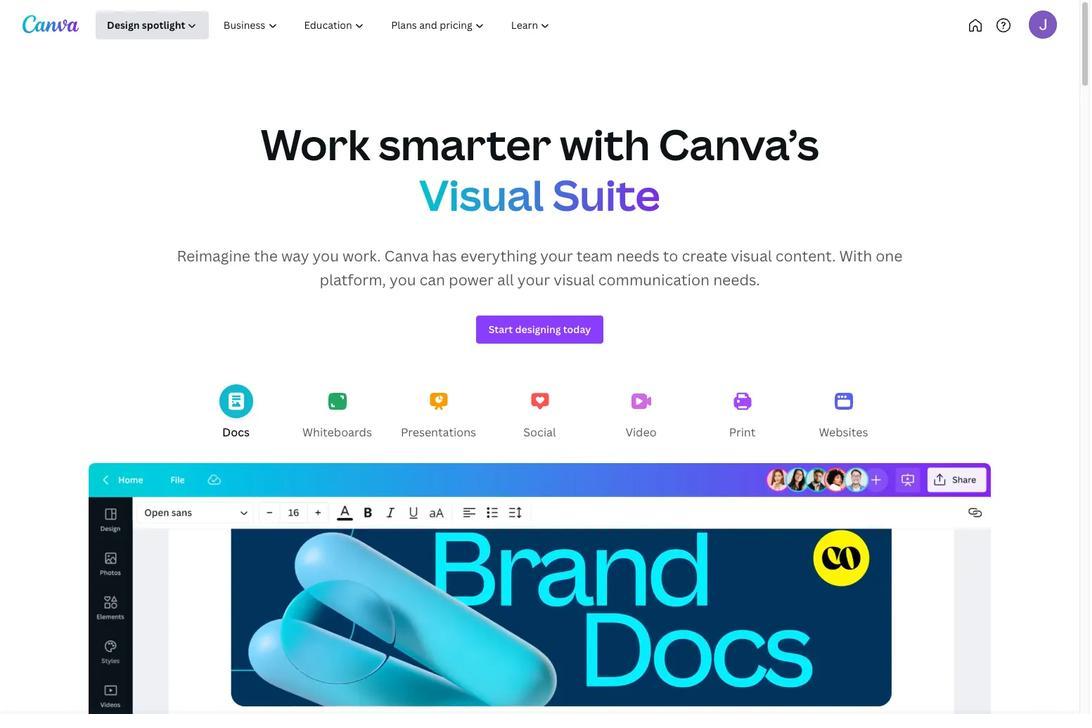 Task type: describe. For each thing, give the bounding box(es) containing it.
social button
[[501, 379, 579, 452]]

social
[[524, 425, 556, 441]]

all
[[497, 270, 514, 290]]

has
[[432, 246, 457, 266]]

team
[[577, 246, 613, 266]]

0 vertical spatial your
[[540, 246, 573, 266]]

reimagine the way you work. canva has everything your team needs to create visual content. with one platform, you can power all your visual communication needs.
[[177, 246, 903, 290]]

everything
[[461, 246, 537, 266]]

with
[[560, 115, 650, 173]]

0 horizontal spatial you
[[313, 246, 339, 266]]

way
[[281, 246, 309, 266]]

platform,
[[320, 270, 386, 290]]

docs button
[[197, 379, 275, 452]]

whiteboards
[[303, 425, 372, 441]]

tab list containing docs
[[0, 379, 1080, 452]]

work smarter with canva's visual suite
[[261, 115, 819, 224]]

1 horizontal spatial you
[[390, 270, 416, 290]]

to
[[663, 246, 678, 266]]

the
[[254, 246, 278, 266]]

can
[[420, 270, 445, 290]]

create
[[682, 246, 728, 266]]

visual
[[419, 166, 544, 224]]

reimagine
[[177, 246, 250, 266]]

websites button
[[804, 379, 883, 452]]

content.
[[776, 246, 836, 266]]

canva
[[385, 246, 429, 266]]



Task type: vqa. For each thing, say whether or not it's contained in the screenshot.
"reimagine"
yes



Task type: locate. For each thing, give the bounding box(es) containing it.
presentations button
[[399, 379, 478, 452]]

top level navigation element
[[96, 11, 610, 39]]

visual up needs.
[[731, 246, 772, 266]]

visual
[[731, 246, 772, 266], [554, 270, 595, 290]]

with
[[840, 246, 872, 266]]

docs
[[222, 425, 250, 441]]

smarter
[[379, 115, 551, 173]]

canva's
[[659, 115, 819, 173]]

print
[[729, 425, 756, 441]]

one
[[876, 246, 903, 266]]

your
[[540, 246, 573, 266], [518, 270, 550, 290]]

websites
[[819, 425, 868, 441]]

video
[[626, 425, 657, 441]]

0 vertical spatial you
[[313, 246, 339, 266]]

visual down team
[[554, 270, 595, 290]]

print button
[[703, 379, 782, 452]]

work
[[261, 115, 370, 173]]

work.
[[343, 246, 381, 266]]

video button
[[602, 379, 681, 452]]

needs.
[[713, 270, 760, 290]]

suite
[[553, 166, 661, 224]]

power
[[449, 270, 494, 290]]

you
[[313, 246, 339, 266], [390, 270, 416, 290]]

your right all
[[518, 270, 550, 290]]

whiteboards button
[[298, 379, 377, 452]]

needs
[[617, 246, 660, 266]]

1 vertical spatial you
[[390, 270, 416, 290]]

0 horizontal spatial visual
[[554, 270, 595, 290]]

communication
[[599, 270, 710, 290]]

your left team
[[540, 246, 573, 266]]

1 vertical spatial visual
[[554, 270, 595, 290]]

1 vertical spatial your
[[518, 270, 550, 290]]

you down canva
[[390, 270, 416, 290]]

1 horizontal spatial visual
[[731, 246, 772, 266]]

you right the way
[[313, 246, 339, 266]]

presentations
[[401, 425, 476, 441]]

tab list
[[0, 379, 1080, 452]]

0 vertical spatial visual
[[731, 246, 772, 266]]



